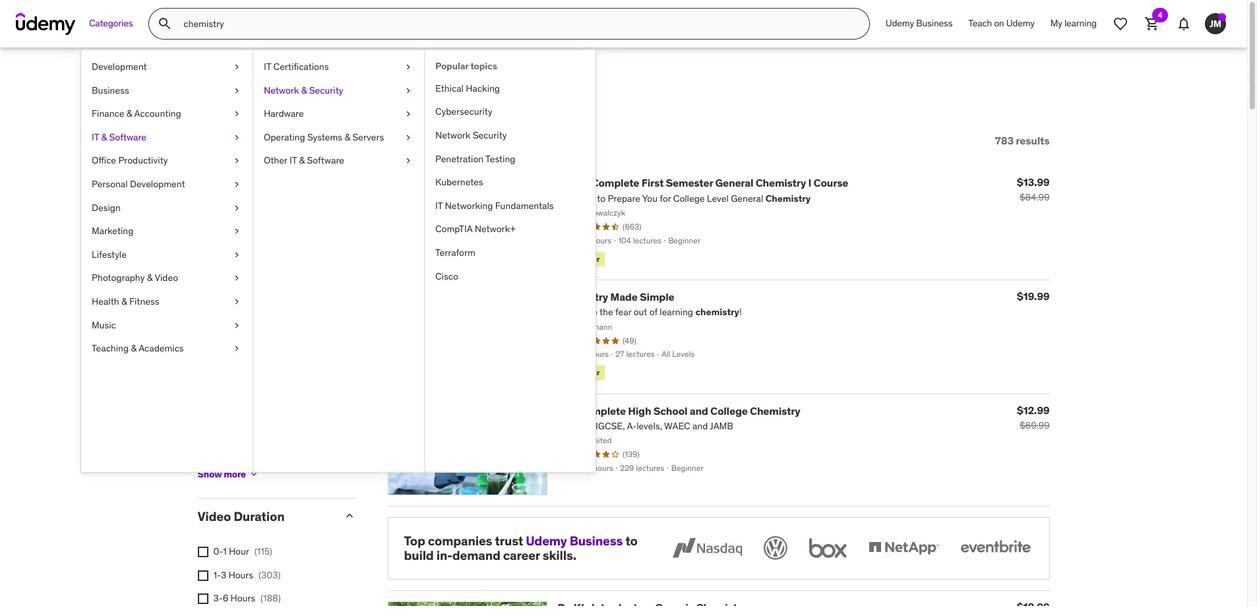 Task type: describe. For each thing, give the bounding box(es) containing it.
networking
[[445, 200, 493, 212]]

0-
[[213, 546, 223, 557]]

xsmall image for development
[[232, 61, 242, 74]]

hacking
[[466, 82, 500, 94]]

it certifications
[[264, 61, 329, 73]]

xsmall image for marketing
[[232, 225, 242, 238]]

dr. k's complete first semester general chemistry i course
[[558, 176, 848, 190]]

photography & video
[[92, 272, 178, 284]]

$13.99 $84.99
[[1017, 176, 1050, 203]]

(188)
[[261, 593, 281, 604]]

Search for anything text field
[[181, 13, 853, 35]]

xsmall image for network & security
[[403, 84, 414, 97]]

companies
[[428, 533, 492, 548]]

chemistry for dr. k's complete first semester general chemistry i course
[[756, 176, 806, 190]]

jm
[[1210, 18, 1222, 29]]

my learning link
[[1043, 8, 1105, 40]]

teach on udemy
[[968, 17, 1035, 29]]

operating
[[264, 131, 305, 143]]

it certifications link
[[253, 55, 424, 79]]

it & software link
[[81, 126, 253, 149]]

music
[[92, 319, 116, 331]]

network+
[[475, 223, 516, 235]]

ethical hacking
[[435, 82, 500, 94]]

box image
[[806, 533, 850, 562]]

it for it certifications
[[264, 61, 271, 73]]

hour
[[229, 546, 249, 557]]

ratings
[[198, 188, 243, 203]]

filter
[[222, 134, 248, 147]]

more
[[224, 468, 246, 480]]

2 horizontal spatial business
[[916, 17, 953, 29]]

xsmall image up show
[[198, 443, 208, 453]]

music link
[[81, 314, 253, 337]]

2 vertical spatial business
[[570, 533, 623, 548]]

language button
[[198, 334, 332, 350]]

$69.99
[[1020, 419, 1050, 431]]

4
[[1158, 10, 1163, 20]]

servers
[[353, 131, 384, 143]]

1 horizontal spatial udemy business link
[[878, 8, 961, 40]]

kubernetes
[[435, 176, 483, 188]]

career
[[503, 548, 540, 563]]

the complete high school and college chemistry link
[[558, 404, 800, 417]]

it for it & software
[[92, 131, 99, 143]]

top
[[404, 533, 425, 548]]

783 results status
[[995, 134, 1050, 147]]

learning
[[1065, 17, 1097, 29]]

ethical hacking link
[[425, 77, 596, 101]]

"chemistry"
[[345, 78, 465, 105]]

network & security link
[[253, 79, 424, 102]]

submit search image
[[157, 16, 173, 32]]

it networking fundamentals
[[435, 200, 554, 212]]

783 results for "chemistry"
[[198, 78, 465, 105]]

1 vertical spatial business
[[92, 84, 129, 96]]

1-
[[213, 569, 221, 581]]

xsmall image for teaching & academics
[[232, 342, 242, 355]]

volkswagen image
[[761, 533, 790, 562]]

you have alerts image
[[1218, 13, 1226, 21]]

0 vertical spatial complete
[[591, 176, 639, 190]]

k's
[[574, 176, 589, 190]]

eventbrite image
[[957, 533, 1033, 562]]

the complete high school and college chemistry
[[558, 404, 800, 417]]

network for network security
[[435, 129, 471, 141]]

categories button
[[81, 8, 141, 40]]

1 horizontal spatial udemy
[[886, 17, 914, 29]]

college
[[710, 404, 748, 417]]

xsmall image for music
[[232, 319, 242, 332]]

783 for 783 results for "chemistry"
[[198, 78, 235, 105]]

systems
[[307, 131, 342, 143]]

video duration button
[[198, 509, 332, 525]]

2 horizontal spatial udemy
[[1006, 17, 1035, 29]]

build
[[404, 548, 434, 563]]

comptia
[[435, 223, 473, 235]]

design link
[[81, 196, 253, 220]]

chemistry made simple link
[[558, 290, 674, 303]]

4 link
[[1136, 8, 1168, 40]]

& for security
[[301, 84, 307, 96]]

cisco link
[[425, 265, 596, 288]]

demand
[[452, 548, 500, 563]]

comptia network+ link
[[425, 218, 596, 241]]

accounting
[[134, 108, 181, 120]]

chemistry made simple
[[558, 290, 674, 303]]

xsmall image for design
[[232, 202, 242, 214]]

xsmall image for other it & software
[[403, 155, 414, 168]]

business link
[[81, 79, 253, 102]]

xsmall image left '(34)'
[[198, 396, 208, 406]]

penetration
[[435, 153, 484, 165]]

$12.99 $69.99
[[1017, 403, 1050, 431]]

simple
[[640, 290, 674, 303]]

photography
[[92, 272, 145, 284]]

course
[[814, 176, 848, 190]]

xsmall image for operating systems & servers
[[403, 131, 414, 144]]

783 results
[[995, 134, 1050, 147]]

show
[[198, 468, 222, 480]]

development link
[[81, 55, 253, 79]]

my learning
[[1051, 17, 1097, 29]]

1 horizontal spatial video
[[198, 509, 231, 525]]

teach on udemy link
[[961, 8, 1043, 40]]

1 horizontal spatial software
[[307, 155, 344, 166]]

kubernetes link
[[425, 171, 596, 194]]

academics
[[139, 342, 184, 354]]

nasdaq image
[[669, 533, 745, 562]]

(34)
[[239, 394, 255, 406]]

network & security
[[264, 84, 343, 96]]

office
[[92, 155, 116, 166]]

3-
[[213, 593, 223, 604]]

xsmall image down language on the bottom left of page
[[198, 372, 208, 383]]

udemy image
[[16, 13, 76, 35]]

dr. k's complete first semester general chemistry i course link
[[558, 176, 848, 190]]

xsmall image for photography & video
[[232, 272, 242, 285]]

network for network & security
[[264, 84, 299, 96]]

783 for 783 results
[[995, 134, 1014, 147]]



Task type: vqa. For each thing, say whether or not it's contained in the screenshot.
'BUY NOW' button
no



Task type: locate. For each thing, give the bounding box(es) containing it.
& up fitness
[[147, 272, 153, 284]]

(115)
[[254, 546, 272, 557]]

1 horizontal spatial security
[[473, 129, 507, 141]]

xsmall image for personal development
[[232, 178, 242, 191]]

chemistry for the complete high school and college chemistry
[[750, 404, 800, 417]]

xsmall image left 3-
[[198, 594, 208, 604]]

xsmall image inside lifestyle link
[[232, 248, 242, 261]]

1 vertical spatial security
[[473, 129, 507, 141]]

made
[[610, 290, 638, 303]]

semester
[[666, 176, 713, 190]]

software up office productivity
[[109, 131, 146, 143]]

xsmall image inside it & software link
[[232, 131, 242, 144]]

development
[[92, 61, 147, 73], [130, 178, 185, 190]]

development inside 'link'
[[130, 178, 185, 190]]

xsmall image for it & software
[[232, 131, 242, 144]]

hours for 3-6 hours
[[231, 593, 255, 604]]

0 horizontal spatial security
[[309, 84, 343, 96]]

other
[[264, 155, 287, 166]]

personal development
[[92, 178, 185, 190]]

xsmall image inside photography & video link
[[232, 272, 242, 285]]

xsmall image up the filter
[[232, 84, 242, 97]]

operating systems & servers
[[264, 131, 384, 143]]

general
[[715, 176, 753, 190]]

1 vertical spatial results
[[1016, 134, 1050, 147]]

xsmall image inside business link
[[232, 84, 242, 97]]

other it & software
[[264, 155, 344, 166]]

xsmall image right more
[[249, 469, 259, 480]]

xsmall image inside hardware link
[[403, 108, 414, 121]]

xsmall image inside it certifications link
[[403, 61, 414, 74]]

1 vertical spatial chemistry
[[558, 290, 608, 303]]

health
[[92, 295, 119, 307]]

&
[[301, 84, 307, 96], [127, 108, 132, 120], [101, 131, 107, 143], [345, 131, 350, 143], [299, 155, 305, 166], [147, 272, 153, 284], [121, 295, 127, 307], [131, 342, 137, 354]]

0 horizontal spatial 783
[[198, 78, 235, 105]]

0 horizontal spatial network
[[264, 84, 299, 96]]

1-3 hours (303)
[[213, 569, 281, 581]]

network up the hardware
[[264, 84, 299, 96]]

software down systems
[[307, 155, 344, 166]]

1 horizontal spatial results
[[1016, 134, 1050, 147]]

software
[[109, 131, 146, 143], [307, 155, 344, 166]]

& right "health"
[[121, 295, 127, 307]]

comptia network+
[[435, 223, 516, 235]]

0 vertical spatial business
[[916, 17, 953, 29]]

xsmall image for health & fitness
[[232, 295, 242, 308]]

0 vertical spatial udemy business link
[[878, 8, 961, 40]]

1 horizontal spatial business
[[570, 533, 623, 548]]

business left to
[[570, 533, 623, 548]]

xsmall image inside design link
[[232, 202, 242, 214]]

1 vertical spatial hours
[[231, 593, 255, 604]]

teach
[[968, 17, 992, 29]]

udemy business link
[[878, 8, 961, 40], [526, 533, 623, 548]]

hours for 1-3 hours
[[229, 569, 253, 581]]

small image
[[343, 509, 356, 523]]

other it & software link
[[253, 149, 424, 173]]

xsmall image inside network & security link
[[403, 84, 414, 97]]

1 vertical spatial 783
[[995, 134, 1014, 147]]

high
[[628, 404, 651, 417]]

0 horizontal spatial results
[[240, 78, 308, 105]]

results up $13.99
[[1016, 134, 1050, 147]]

it up office
[[92, 131, 99, 143]]

results for 783 results
[[1016, 134, 1050, 147]]

& right teaching
[[131, 342, 137, 354]]

xsmall image inside music link
[[232, 319, 242, 332]]

xsmall image
[[232, 108, 242, 121], [232, 131, 242, 144], [403, 131, 414, 144], [232, 155, 242, 168], [403, 155, 414, 168], [232, 202, 242, 214], [232, 248, 242, 261], [232, 272, 242, 285], [232, 319, 242, 332], [232, 342, 242, 355], [198, 419, 208, 430], [198, 547, 208, 557], [198, 570, 208, 581]]

0 horizontal spatial business
[[92, 84, 129, 96]]

personal
[[92, 178, 128, 190]]

xsmall image for show more
[[249, 469, 259, 480]]

network
[[264, 84, 299, 96], [435, 129, 471, 141]]

xsmall image down ratings on the left top
[[232, 225, 242, 238]]

penetration testing link
[[425, 147, 596, 171]]

security inside 'link'
[[473, 129, 507, 141]]

xsmall image inside 'development' link
[[232, 61, 242, 74]]

0 vertical spatial software
[[109, 131, 146, 143]]

& left for
[[301, 84, 307, 96]]

xsmall image inside other it & software link
[[403, 155, 414, 168]]

xsmall image inside operating systems & servers link
[[403, 131, 414, 144]]

security
[[309, 84, 343, 96], [473, 129, 507, 141]]

xsmall image
[[232, 61, 242, 74], [403, 61, 414, 74], [232, 84, 242, 97], [403, 84, 414, 97], [403, 108, 414, 121], [232, 178, 242, 191], [232, 225, 242, 238], [232, 295, 242, 308], [198, 372, 208, 383], [198, 396, 208, 406], [198, 443, 208, 453], [249, 469, 259, 480], [198, 594, 208, 604]]

i
[[808, 176, 811, 190]]

complete right the on the bottom left
[[578, 404, 626, 417]]

operating systems & servers link
[[253, 126, 424, 149]]

xsmall image down "chemistry"
[[403, 108, 414, 121]]

& left servers
[[345, 131, 350, 143]]

& for fitness
[[121, 295, 127, 307]]

results for 783 results for "chemistry"
[[240, 78, 308, 105]]

& for accounting
[[127, 108, 132, 120]]

chemistry
[[756, 176, 806, 190], [558, 290, 608, 303], [750, 404, 800, 417]]

video down lifestyle link
[[155, 272, 178, 284]]

português
[[213, 465, 256, 477]]

0 horizontal spatial video
[[155, 272, 178, 284]]

2 vertical spatial chemistry
[[750, 404, 800, 417]]

business up 'finance'
[[92, 84, 129, 96]]

cybersecurity link
[[425, 101, 596, 124]]

$84.99
[[1020, 192, 1050, 203]]

1 vertical spatial software
[[307, 155, 344, 166]]

783 inside status
[[995, 134, 1014, 147]]

terraform link
[[425, 241, 596, 265]]

udemy
[[886, 17, 914, 29], [1006, 17, 1035, 29], [526, 533, 567, 548]]

it for it networking fundamentals
[[435, 200, 443, 212]]

xsmall image up language on the bottom left of page
[[232, 295, 242, 308]]

filter button
[[198, 120, 256, 161]]

xsmall image for finance & accounting
[[232, 108, 242, 121]]

0 vertical spatial results
[[240, 78, 308, 105]]

& up office
[[101, 131, 107, 143]]

health & fitness link
[[81, 290, 253, 314]]

1 vertical spatial udemy business link
[[526, 533, 623, 548]]

0-1 hour (115)
[[213, 546, 272, 557]]

$19.99
[[1017, 290, 1050, 303]]

business
[[916, 17, 953, 29], [92, 84, 129, 96], [570, 533, 623, 548]]

xsmall image left it certifications
[[232, 61, 242, 74]]

development down office productivity link
[[130, 178, 185, 190]]

popular topics
[[435, 60, 497, 72]]

hours right 3 on the left of the page
[[229, 569, 253, 581]]

xsmall image for business
[[232, 84, 242, 97]]

results
[[240, 78, 308, 105], [1016, 134, 1050, 147]]

to
[[625, 533, 638, 548]]

office productivity
[[92, 155, 168, 166]]

netapp image
[[866, 533, 942, 562]]

network inside 'link'
[[435, 129, 471, 141]]

0 vertical spatial chemistry
[[756, 176, 806, 190]]

results up the hardware
[[240, 78, 308, 105]]

xsmall image inside office productivity link
[[232, 155, 242, 168]]

it & software
[[92, 131, 146, 143]]

shopping cart with 4 items image
[[1144, 16, 1160, 32]]

chemistry right college
[[750, 404, 800, 417]]

chemistry left made
[[558, 290, 608, 303]]

ratings button
[[198, 188, 332, 203]]

in-
[[436, 548, 452, 563]]

udemy business link left teach
[[878, 8, 961, 40]]

xsmall image for office productivity
[[232, 155, 242, 168]]

duration
[[234, 509, 285, 525]]

1 vertical spatial complete
[[578, 404, 626, 417]]

xsmall image left ethical
[[403, 84, 414, 97]]

0 horizontal spatial software
[[109, 131, 146, 143]]

& for software
[[101, 131, 107, 143]]

popular
[[435, 60, 468, 72]]

teaching
[[92, 342, 129, 354]]

office productivity link
[[81, 149, 253, 173]]

wishlist image
[[1113, 16, 1129, 32]]

certifications
[[273, 61, 329, 73]]

trust
[[495, 533, 523, 548]]

security down it certifications link
[[309, 84, 343, 96]]

1 vertical spatial video
[[198, 509, 231, 525]]

penetration testing
[[435, 153, 515, 165]]

0 vertical spatial 783
[[198, 78, 235, 105]]

0 vertical spatial video
[[155, 272, 178, 284]]

1 vertical spatial network
[[435, 129, 471, 141]]

0 vertical spatial security
[[309, 84, 343, 96]]

testing
[[486, 153, 515, 165]]

language
[[198, 334, 255, 350]]

development down categories dropdown button
[[92, 61, 147, 73]]

hours right the 6
[[231, 593, 255, 604]]

xsmall image inside personal development 'link'
[[232, 178, 242, 191]]

for
[[313, 78, 341, 105]]

results inside status
[[1016, 134, 1050, 147]]

udemy business link left to
[[526, 533, 623, 548]]

and
[[690, 404, 708, 417]]

xsmall image for lifestyle
[[232, 248, 242, 261]]

xsmall image inside "marketing" link
[[232, 225, 242, 238]]

business left teach
[[916, 17, 953, 29]]

& right 'finance'
[[127, 108, 132, 120]]

productivity
[[118, 155, 168, 166]]

0 horizontal spatial udemy business link
[[526, 533, 623, 548]]

finance & accounting link
[[81, 102, 253, 126]]

xsmall image up "chemistry"
[[403, 61, 414, 74]]

teaching & academics
[[92, 342, 184, 354]]

1 horizontal spatial 783
[[995, 134, 1014, 147]]

1
[[223, 546, 227, 557]]

xsmall image inside teaching & academics link
[[232, 342, 242, 355]]

0 vertical spatial development
[[92, 61, 147, 73]]

xsmall image inside finance & accounting link
[[232, 108, 242, 121]]

on
[[994, 17, 1004, 29]]

it right other
[[290, 155, 297, 166]]

security up testing
[[473, 129, 507, 141]]

xsmall image for hardware
[[403, 108, 414, 121]]

personal development link
[[81, 173, 253, 196]]

783
[[198, 78, 235, 105], [995, 134, 1014, 147]]

hardware
[[264, 108, 304, 120]]

network & security element
[[424, 50, 596, 472]]

network up penetration
[[435, 129, 471, 141]]

xsmall image inside the health & fitness link
[[232, 295, 242, 308]]

& for academics
[[131, 342, 137, 354]]

1 horizontal spatial network
[[435, 129, 471, 141]]

3
[[221, 569, 226, 581]]

show more
[[198, 468, 246, 480]]

fitness
[[129, 295, 159, 307]]

0 vertical spatial network
[[264, 84, 299, 96]]

it networking fundamentals link
[[425, 194, 596, 218]]

0 horizontal spatial udemy
[[526, 533, 567, 548]]

xsmall image inside show more button
[[249, 469, 259, 480]]

udemy business
[[886, 17, 953, 29]]

& for video
[[147, 272, 153, 284]]

notifications image
[[1176, 16, 1192, 32]]

video up 0-
[[198, 509, 231, 525]]

3-6 hours (188)
[[213, 593, 281, 604]]

design
[[92, 202, 121, 213]]

hardware link
[[253, 102, 424, 126]]

it left certifications at the top
[[264, 61, 271, 73]]

xsmall image down the filter
[[232, 178, 242, 191]]

finance
[[92, 108, 124, 120]]

& right other
[[299, 155, 305, 166]]

1 vertical spatial development
[[130, 178, 185, 190]]

jm link
[[1200, 8, 1231, 40]]

it up comptia
[[435, 200, 443, 212]]

complete right k's
[[591, 176, 639, 190]]

0 vertical spatial hours
[[229, 569, 253, 581]]

chemistry left i
[[756, 176, 806, 190]]

xsmall image for it certifications
[[403, 61, 414, 74]]



